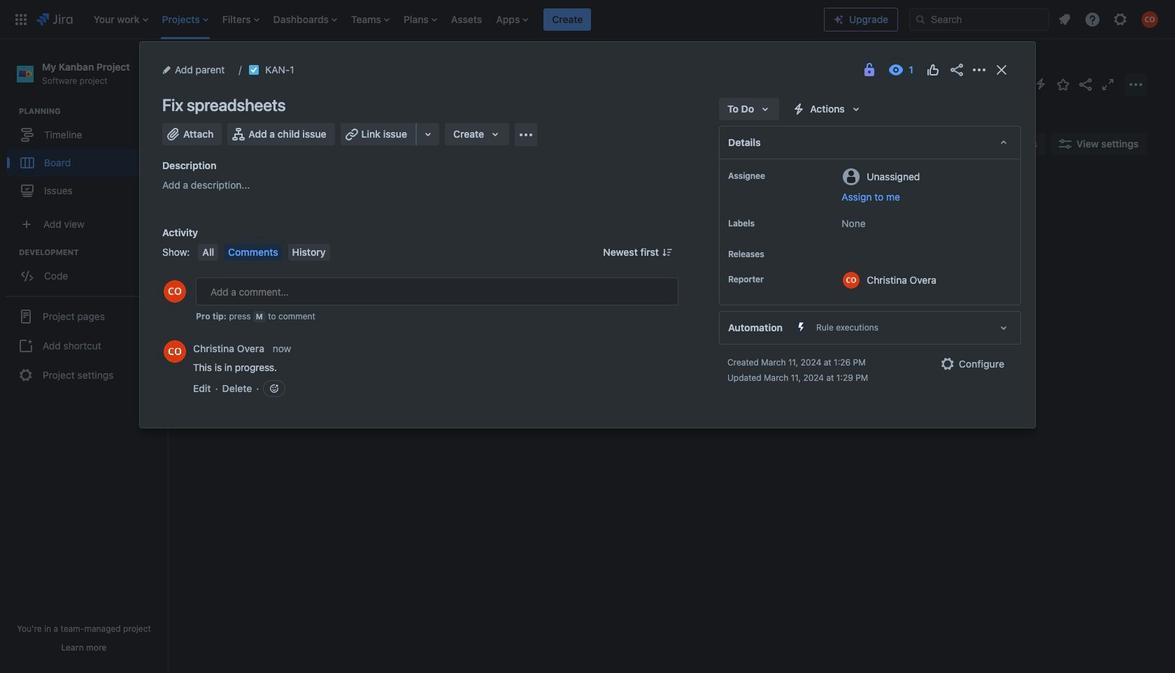 Task type: vqa. For each thing, say whether or not it's contained in the screenshot.
search box
yes



Task type: describe. For each thing, give the bounding box(es) containing it.
4 list item from the left
[[269, 0, 342, 39]]

automation element
[[719, 311, 1022, 345]]

2 list item from the left
[[158, 0, 213, 39]]

assignee pin to top. only you can see pinned fields. image
[[768, 171, 780, 182]]

close image
[[994, 62, 1011, 78]]

2 heading from the top
[[19, 247, 167, 258]]

1 vertical spatial group
[[7, 247, 167, 295]]

actions image
[[971, 62, 988, 78]]

details element
[[719, 126, 1022, 160]]

vote options: no one has voted for this issue yet. image
[[925, 62, 942, 78]]

link web pages and more image
[[420, 126, 437, 143]]

primary element
[[8, 0, 824, 39]]

Search this board text field
[[197, 132, 262, 157]]

5 list item from the left
[[347, 0, 394, 39]]

labels pin to top. only you can see pinned fields. image
[[758, 218, 769, 230]]

3 list item from the left
[[218, 0, 264, 39]]

sidebar element
[[0, 39, 168, 674]]



Task type: locate. For each thing, give the bounding box(es) containing it.
1 heading from the top
[[19, 106, 167, 117]]

list
[[87, 0, 824, 39], [1053, 7, 1167, 32]]

banner
[[0, 0, 1176, 39]]

jira image
[[36, 11, 73, 28], [36, 11, 73, 28]]

search image
[[915, 14, 927, 25]]

menu bar
[[196, 244, 333, 261]]

add app image
[[518, 126, 535, 143]]

Search field
[[910, 8, 1050, 30]]

None search field
[[910, 8, 1050, 30]]

more information about christina overa image
[[164, 341, 186, 363]]

6 list item from the left
[[400, 0, 441, 39]]

7 list item from the left
[[492, 0, 533, 39]]

dialog
[[140, 42, 1036, 428]]

Add a comment… field
[[196, 278, 679, 306]]

2 vertical spatial group
[[6, 296, 162, 396]]

list item
[[89, 0, 152, 39], [158, 0, 213, 39], [218, 0, 264, 39], [269, 0, 342, 39], [347, 0, 394, 39], [400, 0, 441, 39], [492, 0, 533, 39], [544, 0, 592, 39]]

enter full screen image
[[1100, 76, 1117, 93]]

0 vertical spatial heading
[[19, 106, 167, 117]]

0 vertical spatial group
[[7, 106, 167, 209]]

reporter pin to top. only you can see pinned fields. image
[[767, 274, 778, 286]]

1 horizontal spatial task image
[[249, 64, 260, 76]]

0 horizontal spatial task image
[[208, 253, 219, 265]]

0 horizontal spatial list
[[87, 0, 824, 39]]

star kan board image
[[1055, 76, 1072, 93]]

task image
[[249, 64, 260, 76], [208, 253, 219, 265]]

0 vertical spatial task image
[[249, 64, 260, 76]]

1 vertical spatial task image
[[208, 253, 219, 265]]

1 vertical spatial heading
[[19, 247, 167, 258]]

add people image
[[344, 136, 361, 153]]

1 horizontal spatial list
[[1053, 7, 1167, 32]]

8 list item from the left
[[544, 0, 592, 39]]

copy link to issue image
[[292, 64, 303, 75]]

group
[[7, 106, 167, 209], [7, 247, 167, 295], [6, 296, 162, 396]]

1 list item from the left
[[89, 0, 152, 39]]

heading
[[19, 106, 167, 117], [19, 247, 167, 258]]

add reaction image
[[269, 384, 280, 395]]



